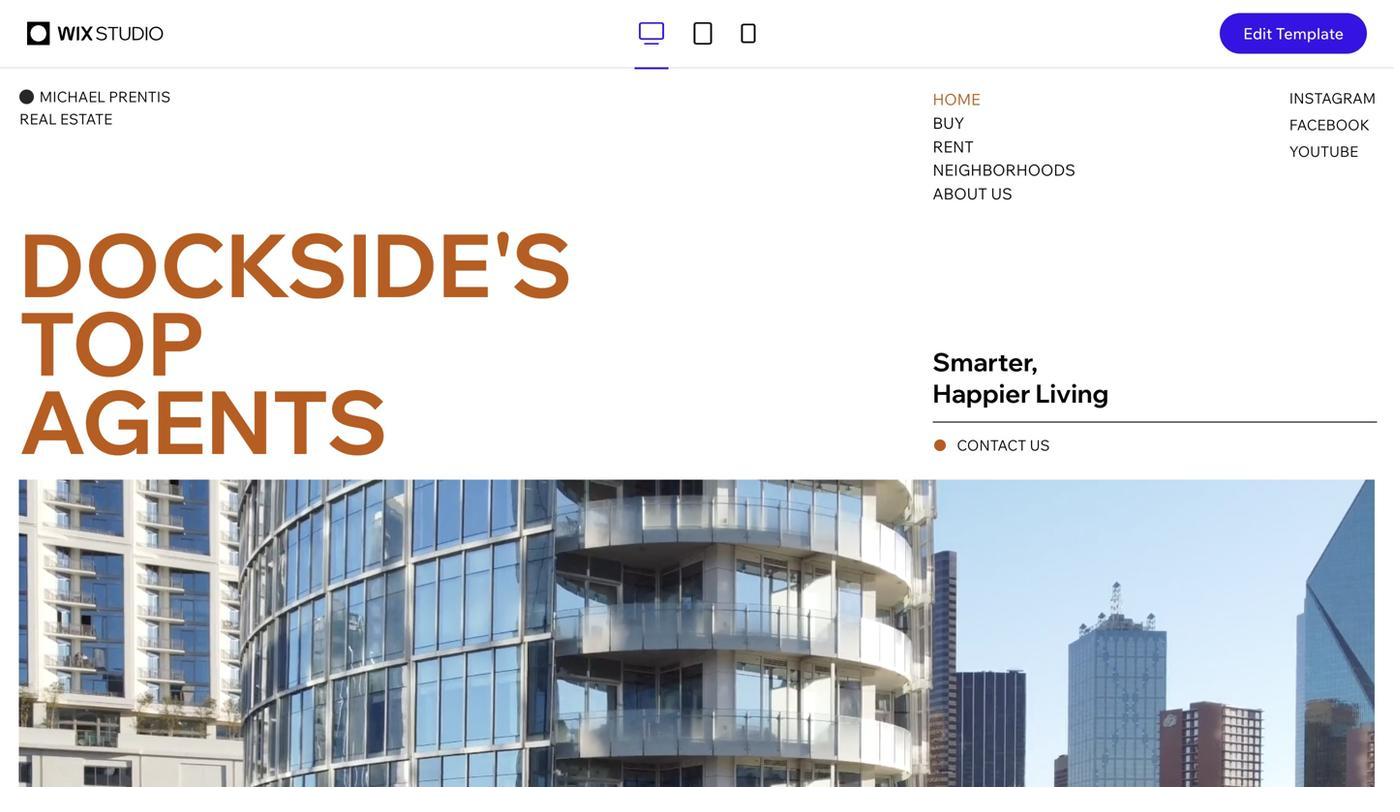 Task type: locate. For each thing, give the bounding box(es) containing it.
edit template link
[[1221, 13, 1368, 54]]

template
[[1277, 24, 1344, 43]]



Task type: describe. For each thing, give the bounding box(es) containing it.
edit template
[[1244, 24, 1344, 43]]

edit
[[1244, 24, 1273, 43]]



Task type: vqa. For each thing, say whether or not it's contained in the screenshot.
Goals: Sell products, Promote my business, Provide Customer Support
no



